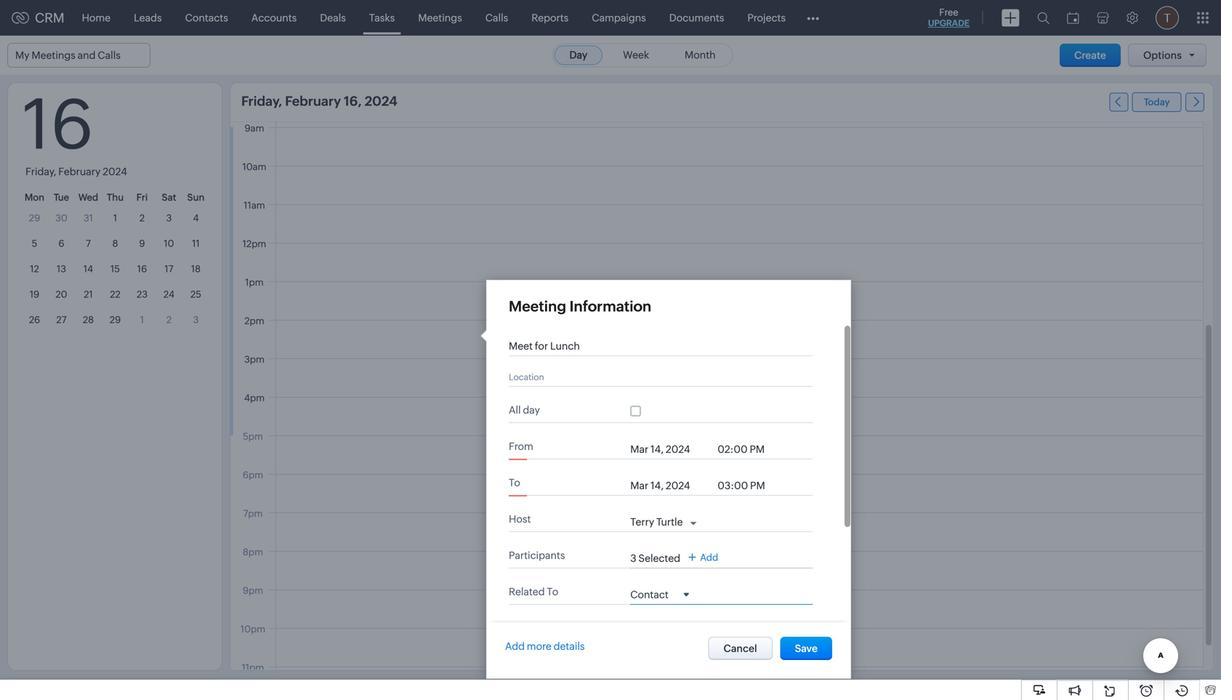Task type: vqa. For each thing, say whether or not it's contained in the screenshot.
send email button
no



Task type: describe. For each thing, give the bounding box(es) containing it.
1 vertical spatial meetings
[[32, 49, 75, 61]]

0 vertical spatial 3
[[166, 213, 172, 224]]

9
[[139, 238, 145, 249]]

add for add more details
[[505, 641, 525, 652]]

1 vertical spatial 3
[[193, 314, 199, 325]]

mmm d, yyyy text field
[[630, 480, 710, 491]]

0 horizontal spatial 2
[[139, 213, 145, 224]]

16 for 16 friday , february 2024
[[23, 85, 94, 164]]

logo image
[[12, 12, 29, 24]]

home link
[[70, 0, 122, 35]]

11am
[[244, 200, 265, 211]]

friday, february 16, 2024
[[241, 94, 398, 109]]

month link
[[670, 45, 731, 65]]

15
[[111, 264, 120, 274]]

3 selected
[[630, 553, 681, 564]]

21
[[84, 289, 93, 300]]

projects
[[748, 12, 786, 24]]

related to
[[509, 586, 559, 598]]

19
[[30, 289, 39, 300]]

tasks
[[369, 12, 395, 24]]

profile element
[[1147, 0, 1188, 35]]

today link
[[1132, 92, 1182, 112]]

upgrade
[[928, 18, 970, 28]]

friday
[[25, 166, 53, 177]]

hh:mm a text field for from
[[718, 443, 776, 455]]

18
[[191, 264, 201, 274]]

details
[[554, 641, 585, 652]]

add link
[[689, 552, 718, 563]]

7pm
[[243, 508, 263, 519]]

deals
[[320, 12, 346, 24]]

13
[[57, 264, 66, 274]]

from
[[509, 441, 534, 452]]

reports
[[532, 12, 569, 24]]

february inside 16 friday , february 2024
[[58, 166, 101, 177]]

turtle
[[657, 516, 683, 528]]

1 vertical spatial 2
[[166, 314, 172, 325]]

sat
[[162, 192, 176, 203]]

1 horizontal spatial meetings
[[418, 12, 462, 24]]

meeting
[[509, 298, 566, 315]]

week link
[[608, 45, 665, 65]]

sun
[[187, 192, 205, 203]]

add for add link
[[700, 552, 718, 563]]

12
[[30, 264, 39, 274]]

day link
[[554, 45, 603, 65]]

4
[[193, 213, 199, 224]]

26
[[29, 314, 40, 325]]

create menu image
[[1002, 9, 1020, 27]]

5pm
[[243, 431, 263, 442]]

meeting information
[[509, 298, 652, 315]]

terry
[[630, 516, 654, 528]]

5
[[32, 238, 37, 249]]

add more details link
[[505, 641, 585, 652]]

campaigns
[[592, 12, 646, 24]]

leads link
[[122, 0, 173, 35]]

day
[[570, 49, 588, 61]]

friday,
[[241, 94, 282, 109]]

and
[[78, 49, 96, 61]]

my meetings and calls
[[15, 49, 121, 61]]

month
[[685, 49, 716, 61]]

2 vertical spatial 3
[[630, 553, 637, 564]]

24
[[164, 289, 175, 300]]

hh:mm a text field for to
[[718, 480, 776, 491]]

mon
[[25, 192, 44, 203]]

reports link
[[520, 0, 580, 35]]

16 friday , february 2024
[[23, 85, 127, 177]]

tue
[[54, 192, 69, 203]]

contacts
[[185, 12, 228, 24]]

7
[[86, 238, 91, 249]]

10pm
[[241, 624, 265, 635]]

11
[[192, 238, 200, 249]]

28
[[83, 314, 94, 325]]

options
[[1144, 49, 1182, 61]]

free
[[940, 7, 959, 18]]

fri
[[136, 192, 148, 203]]

2pm
[[244, 316, 264, 326]]

3pm
[[244, 354, 265, 365]]

deals link
[[308, 0, 358, 35]]

1 horizontal spatial to
[[547, 586, 559, 598]]

contacts link
[[173, 0, 240, 35]]



Task type: locate. For each thing, give the bounding box(es) containing it.
0 horizontal spatial to
[[509, 477, 520, 489]]

1 horizontal spatial 1
[[140, 314, 144, 325]]

3 down the 25
[[193, 314, 199, 325]]

1 vertical spatial 1
[[140, 314, 144, 325]]

2 down 24
[[166, 314, 172, 325]]

0 vertical spatial meetings
[[418, 12, 462, 24]]

calls left the reports
[[485, 12, 508, 24]]

contact
[[630, 589, 669, 601]]

29 down 22
[[110, 314, 121, 325]]

29 down mon
[[29, 213, 40, 224]]

31
[[84, 213, 93, 224]]

1 hh:mm a text field from the top
[[718, 443, 776, 455]]

february
[[285, 94, 341, 109], [58, 166, 101, 177]]

1 horizontal spatial 2024
[[365, 94, 398, 109]]

Title text field
[[509, 340, 800, 352]]

tasks link
[[358, 0, 407, 35]]

home
[[82, 12, 111, 24]]

2 hh:mm a text field from the top
[[718, 480, 776, 491]]

meetings left calls link
[[418, 12, 462, 24]]

0 vertical spatial 16
[[23, 85, 94, 164]]

calls right and
[[98, 49, 121, 61]]

2 horizontal spatial 3
[[630, 553, 637, 564]]

crm
[[35, 10, 64, 25]]

16 for 16
[[137, 264, 147, 274]]

1 vertical spatial calls
[[98, 49, 121, 61]]

2024 up thu
[[103, 166, 127, 177]]

12pm
[[243, 238, 266, 249]]

16,
[[344, 94, 362, 109]]

1 horizontal spatial february
[[285, 94, 341, 109]]

1 vertical spatial 16
[[137, 264, 147, 274]]

1 horizontal spatial 16
[[137, 264, 147, 274]]

accounts
[[251, 12, 297, 24]]

0 vertical spatial 29
[[29, 213, 40, 224]]

1 vertical spatial add
[[505, 641, 525, 652]]

2024 right 16,
[[365, 94, 398, 109]]

create menu element
[[993, 0, 1029, 35]]

14
[[84, 264, 93, 274]]

search image
[[1037, 12, 1050, 24]]

1pm
[[245, 277, 264, 288]]

27
[[56, 314, 67, 325]]

all day
[[509, 404, 540, 416]]

10
[[164, 238, 174, 249]]

add
[[700, 552, 718, 563], [505, 641, 525, 652]]

None button
[[708, 637, 773, 660], [781, 637, 832, 660], [708, 637, 773, 660], [781, 637, 832, 660]]

my
[[15, 49, 29, 61]]

0 horizontal spatial 16
[[23, 85, 94, 164]]

meetings right the my
[[32, 49, 75, 61]]

0 vertical spatial 2
[[139, 213, 145, 224]]

4pm
[[244, 393, 265, 403]]

0 vertical spatial hh:mm a text field
[[718, 443, 776, 455]]

0 vertical spatial 1
[[113, 213, 117, 224]]

17
[[165, 264, 173, 274]]

0 horizontal spatial 1
[[113, 213, 117, 224]]

hh:mm a text field
[[718, 443, 776, 455], [718, 480, 776, 491]]

day
[[523, 404, 540, 416]]

16 up '23'
[[137, 264, 147, 274]]

1 horizontal spatial 2
[[166, 314, 172, 325]]

documents link
[[658, 0, 736, 35]]

0 vertical spatial 2024
[[365, 94, 398, 109]]

Location text field
[[509, 371, 800, 382]]

host
[[509, 513, 531, 525]]

2 down fri
[[139, 213, 145, 224]]

information
[[570, 298, 652, 315]]

add more details
[[505, 641, 585, 652]]

more
[[527, 641, 552, 652]]

0 vertical spatial calls
[[485, 12, 508, 24]]

16 up ,
[[23, 85, 94, 164]]

1 vertical spatial hh:mm a text field
[[718, 480, 776, 491]]

participants
[[509, 550, 565, 561]]

0 horizontal spatial 29
[[29, 213, 40, 224]]

1
[[113, 213, 117, 224], [140, 314, 144, 325]]

to up host
[[509, 477, 520, 489]]

16
[[23, 85, 94, 164], [137, 264, 147, 274]]

1 vertical spatial 2024
[[103, 166, 127, 177]]

february left 16,
[[285, 94, 341, 109]]

1 vertical spatial to
[[547, 586, 559, 598]]

22
[[110, 289, 121, 300]]

documents
[[669, 12, 724, 24]]

8
[[112, 238, 118, 249]]

10am
[[242, 161, 266, 172]]

1 horizontal spatial calls
[[485, 12, 508, 24]]

23
[[137, 289, 148, 300]]

0 vertical spatial february
[[285, 94, 341, 109]]

search element
[[1029, 0, 1059, 36]]

0 vertical spatial to
[[509, 477, 520, 489]]

1 vertical spatial 29
[[110, 314, 121, 325]]

1 down '23'
[[140, 314, 144, 325]]

mmm d, yyyy text field
[[630, 443, 710, 455]]

add left 'more'
[[505, 641, 525, 652]]

all
[[509, 404, 521, 416]]

2024
[[365, 94, 398, 109], [103, 166, 127, 177]]

2
[[139, 213, 145, 224], [166, 314, 172, 325]]

crm link
[[12, 10, 64, 25]]

week
[[623, 49, 649, 61]]

25
[[190, 289, 201, 300]]

related
[[509, 586, 545, 598]]

30
[[55, 213, 68, 224]]

calls link
[[474, 0, 520, 35]]

profile image
[[1156, 6, 1179, 29]]

0 horizontal spatial 3
[[166, 213, 172, 224]]

create
[[1075, 49, 1107, 61]]

6pm
[[243, 470, 263, 481]]

accounts link
[[240, 0, 308, 35]]

3 down sat
[[166, 213, 172, 224]]

0 horizontal spatial add
[[505, 641, 525, 652]]

1 vertical spatial february
[[58, 166, 101, 177]]

1 horizontal spatial 29
[[110, 314, 121, 325]]

16 inside 16 friday , february 2024
[[23, 85, 94, 164]]

3 left selected
[[630, 553, 637, 564]]

0 horizontal spatial 2024
[[103, 166, 127, 177]]

6
[[58, 238, 64, 249]]

today
[[1144, 97, 1170, 108]]

campaigns link
[[580, 0, 658, 35]]

selected
[[639, 553, 681, 564]]

11pm
[[242, 662, 264, 673]]

0 vertical spatial add
[[700, 552, 718, 563]]

2024 inside 16 friday , february 2024
[[103, 166, 127, 177]]

9am
[[245, 123, 264, 134]]

0 horizontal spatial calls
[[98, 49, 121, 61]]

add right selected
[[700, 552, 718, 563]]

8pm
[[243, 547, 263, 558]]

wed
[[78, 192, 98, 203]]

3
[[166, 213, 172, 224], [193, 314, 199, 325], [630, 553, 637, 564]]

Contact field
[[630, 588, 689, 601]]

meetings link
[[407, 0, 474, 35]]

1 horizontal spatial 3
[[193, 314, 199, 325]]

february right ,
[[58, 166, 101, 177]]

20
[[56, 289, 67, 300]]

0 horizontal spatial february
[[58, 166, 101, 177]]

meetings
[[418, 12, 462, 24], [32, 49, 75, 61]]

1 down thu
[[113, 213, 117, 224]]

29
[[29, 213, 40, 224], [110, 314, 121, 325]]

projects link
[[736, 0, 798, 35]]

9pm
[[243, 585, 263, 596]]

0 horizontal spatial meetings
[[32, 49, 75, 61]]

free upgrade
[[928, 7, 970, 28]]

1 horizontal spatial add
[[700, 552, 718, 563]]

to right the related
[[547, 586, 559, 598]]



